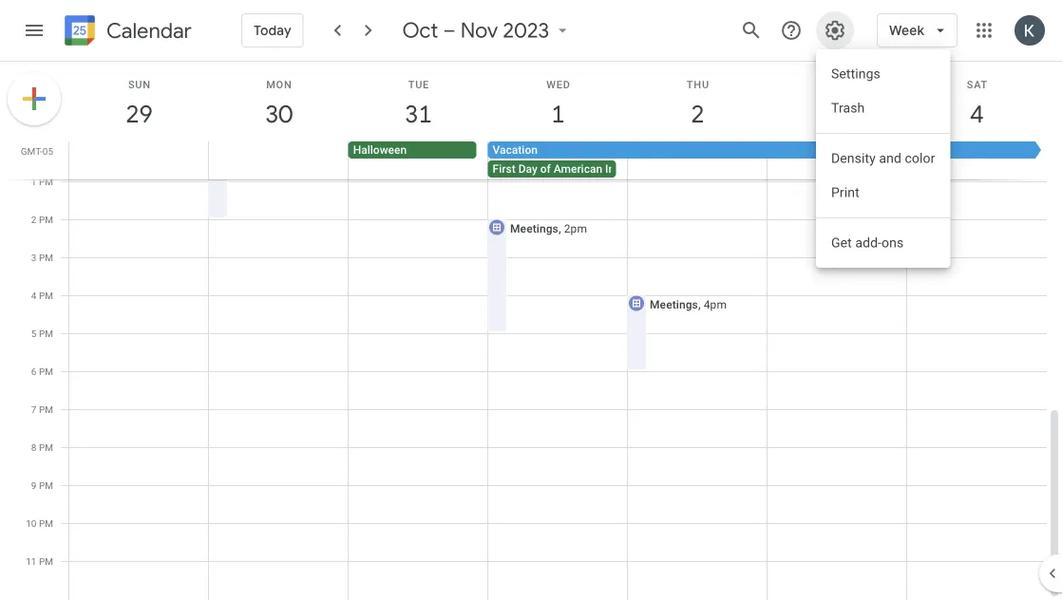 Task type: locate. For each thing, give the bounding box(es) containing it.
first day of american indian heritage month button
[[488, 161, 719, 178]]

fri 3
[[829, 78, 847, 130]]

30
[[264, 98, 291, 130]]

05
[[43, 145, 53, 157]]

pm for 1 pm
[[39, 176, 53, 187]]

row
[[61, 142, 1062, 180]]

oct
[[403, 17, 439, 44]]

3 link
[[816, 92, 860, 136]]

4 cell from the left
[[628, 142, 767, 180]]

2
[[690, 98, 704, 130], [31, 214, 37, 225]]

print
[[832, 185, 860, 201]]

3 cell from the left
[[488, 142, 1046, 180]]

0 vertical spatial 3
[[830, 98, 843, 130]]

0 horizontal spatial meetings
[[510, 222, 559, 235]]

pm down 05
[[39, 176, 53, 187]]

1 horizontal spatial meetings
[[650, 298, 698, 311]]

pm right 9
[[39, 480, 53, 491]]

0 vertical spatial 1
[[550, 98, 564, 130]]

indian
[[605, 163, 637, 176]]

pm for 3 pm
[[39, 252, 53, 263]]

,
[[559, 222, 561, 235], [698, 298, 701, 311]]

1
[[550, 98, 564, 130], [31, 176, 37, 187]]

pm
[[39, 176, 53, 187], [39, 214, 53, 225], [39, 252, 53, 263], [39, 290, 53, 301], [39, 328, 53, 339], [39, 366, 53, 377], [39, 404, 53, 415], [39, 442, 53, 453], [39, 480, 53, 491], [39, 518, 53, 529], [39, 556, 53, 567]]

31 link
[[397, 92, 440, 136]]

1 cell from the left
[[69, 142, 209, 180]]

3
[[830, 98, 843, 130], [31, 252, 37, 263]]

11 pm from the top
[[39, 556, 53, 567]]

pm for 9 pm
[[39, 480, 53, 491]]

0 vertical spatial 4
[[969, 98, 983, 130]]

nov
[[461, 17, 498, 44]]

pm right the 5
[[39, 328, 53, 339]]

2 pm from the top
[[39, 214, 53, 225]]

4 pm from the top
[[39, 290, 53, 301]]

10 pm
[[26, 518, 53, 529]]

support image
[[780, 19, 803, 42]]

pm right 11
[[39, 556, 53, 567]]

1 vertical spatial 1
[[31, 176, 37, 187]]

week
[[890, 22, 925, 39]]

grid
[[0, 29, 1062, 601]]

1 down wed
[[550, 98, 564, 130]]

0 horizontal spatial 3
[[31, 252, 37, 263]]

5 cell from the left
[[767, 142, 907, 180]]

, left "2pm"
[[559, 222, 561, 235]]

0 vertical spatial meetings
[[510, 222, 559, 235]]

meetings for meetings , 4pm
[[650, 298, 698, 311]]

5 pm
[[31, 328, 53, 339]]

1 horizontal spatial 4
[[969, 98, 983, 130]]

1 vertical spatial ,
[[698, 298, 701, 311]]

first day of american indian heritage month
[[493, 163, 719, 176]]

pm for 4 pm
[[39, 290, 53, 301]]

6 pm from the top
[[39, 366, 53, 377]]

american
[[554, 163, 603, 176]]

30 link
[[257, 92, 301, 136]]

7 pm from the top
[[39, 404, 53, 415]]

10
[[26, 518, 37, 529]]

pm down '2 pm'
[[39, 252, 53, 263]]

1 horizontal spatial 1
[[550, 98, 564, 130]]

1 vertical spatial 2
[[31, 214, 37, 225]]

ons
[[882, 235, 904, 251]]

9 pm
[[31, 480, 53, 491]]

pm right 10
[[39, 518, 53, 529]]

4 inside sat 4
[[969, 98, 983, 130]]

1 vertical spatial 4
[[31, 290, 37, 301]]

29 link
[[117, 92, 161, 136]]

meetings
[[510, 222, 559, 235], [650, 298, 698, 311]]

halloween button
[[348, 142, 477, 159]]

4 pm
[[31, 290, 53, 301]]

4
[[969, 98, 983, 130], [31, 290, 37, 301]]

1 vertical spatial meetings
[[650, 298, 698, 311]]

9
[[31, 480, 37, 491]]

4pm
[[704, 298, 727, 311]]

0 horizontal spatial 4
[[31, 290, 37, 301]]

settings menu image
[[824, 19, 847, 42]]

wed
[[547, 78, 571, 90]]

1 horizontal spatial 3
[[830, 98, 843, 130]]

, for 4pm
[[698, 298, 701, 311]]

8 pm from the top
[[39, 442, 53, 453]]

tue 31
[[404, 78, 431, 130]]

cell
[[69, 142, 209, 180], [209, 142, 349, 180], [488, 142, 1046, 180], [628, 142, 767, 180], [767, 142, 907, 180], [907, 142, 1046, 180]]

1 horizontal spatial ,
[[698, 298, 701, 311]]

mon 30
[[264, 78, 292, 130]]

pm down 1 pm
[[39, 214, 53, 225]]

1 pm from the top
[[39, 176, 53, 187]]

meetings left "2pm"
[[510, 222, 559, 235]]

pm for 11 pm
[[39, 556, 53, 567]]

pm for 7 pm
[[39, 404, 53, 415]]

1 down gmt-
[[31, 176, 37, 187]]

pm right 8
[[39, 442, 53, 453]]

of
[[540, 163, 551, 176]]

0 horizontal spatial ,
[[559, 222, 561, 235]]

get add-ons
[[832, 235, 904, 251]]

0 vertical spatial 2
[[690, 98, 704, 130]]

, left 4pm
[[698, 298, 701, 311]]

2 inside thu 2
[[690, 98, 704, 130]]

5 pm from the top
[[39, 328, 53, 339]]

get
[[832, 235, 852, 251]]

density and color
[[832, 151, 936, 166]]

3 down '2 pm'
[[31, 252, 37, 263]]

2 down 1 pm
[[31, 214, 37, 225]]

1 horizontal spatial 2
[[690, 98, 704, 130]]

row containing halloween
[[61, 142, 1062, 180]]

pm for 2 pm
[[39, 214, 53, 225]]

row inside grid
[[61, 142, 1062, 180]]

4 up the 5
[[31, 290, 37, 301]]

wed 1
[[547, 78, 571, 130]]

6
[[31, 366, 37, 377]]

0 horizontal spatial 1
[[31, 176, 37, 187]]

pm right 7
[[39, 404, 53, 415]]

calendar
[[106, 18, 192, 44]]

3 pm from the top
[[39, 252, 53, 263]]

meetings left 4pm
[[650, 298, 698, 311]]

calendar heading
[[103, 18, 192, 44]]

0 horizontal spatial 2
[[31, 214, 37, 225]]

pm up the 5 pm
[[39, 290, 53, 301]]

9 pm from the top
[[39, 480, 53, 491]]

4 down sat
[[969, 98, 983, 130]]

gmt-
[[21, 145, 43, 157]]

4 link
[[956, 92, 999, 136]]

0 vertical spatial ,
[[559, 222, 561, 235]]

2 down thu
[[690, 98, 704, 130]]

sat 4
[[967, 78, 988, 130]]

month
[[686, 163, 719, 176]]

sun 29
[[124, 78, 152, 130]]

3 down fri at the right top
[[830, 98, 843, 130]]

oct – nov 2023 button
[[395, 17, 580, 44]]

pm right 6
[[39, 366, 53, 377]]

10 pm from the top
[[39, 518, 53, 529]]



Task type: describe. For each thing, give the bounding box(es) containing it.
8 pm
[[31, 442, 53, 453]]

thu 2
[[687, 78, 710, 130]]

31
[[404, 98, 431, 130]]

2pm
[[564, 222, 587, 235]]

vacation button
[[488, 142, 1044, 159]]

oct – nov 2023
[[403, 17, 550, 44]]

5
[[31, 328, 37, 339]]

sun
[[128, 78, 151, 90]]

day
[[519, 163, 538, 176]]

first
[[493, 163, 516, 176]]

8
[[31, 442, 37, 453]]

6 cell from the left
[[907, 142, 1046, 180]]

cell containing vacation
[[488, 142, 1046, 180]]

2023
[[503, 17, 550, 44]]

settings menu menu
[[816, 49, 951, 268]]

sat
[[967, 78, 988, 90]]

add-
[[856, 235, 882, 251]]

mon
[[266, 78, 292, 90]]

1 link
[[536, 92, 580, 136]]

settings
[[832, 66, 881, 82]]

meetings for meetings , 2pm
[[510, 222, 559, 235]]

trash
[[832, 100, 865, 116]]

thu
[[687, 78, 710, 90]]

29
[[124, 98, 152, 130]]

1 pm
[[31, 176, 53, 187]]

2 cell from the left
[[209, 142, 349, 180]]

pm for 6 pm
[[39, 366, 53, 377]]

today
[[254, 22, 291, 39]]

2 pm
[[31, 214, 53, 225]]

3 pm
[[31, 252, 53, 263]]

–
[[443, 17, 456, 44]]

meetings , 2pm
[[510, 222, 587, 235]]

6 pm
[[31, 366, 53, 377]]

gmt-05
[[21, 145, 53, 157]]

pm for 10 pm
[[39, 518, 53, 529]]

pm for 5 pm
[[39, 328, 53, 339]]

density
[[832, 151, 876, 166]]

7 pm
[[31, 404, 53, 415]]

2 link
[[676, 92, 720, 136]]

fri
[[829, 78, 847, 90]]

today button
[[241, 8, 304, 53]]

tue
[[408, 78, 430, 90]]

11
[[26, 556, 37, 567]]

color
[[905, 151, 936, 166]]

halloween
[[353, 143, 407, 157]]

grid containing 29
[[0, 29, 1062, 601]]

heritage
[[640, 163, 683, 176]]

calendar element
[[61, 11, 192, 53]]

7
[[31, 404, 37, 415]]

1 vertical spatial 3
[[31, 252, 37, 263]]

11 pm
[[26, 556, 53, 567]]

vacation
[[493, 143, 538, 157]]

meetings , 4pm
[[650, 298, 727, 311]]

and
[[880, 151, 902, 166]]

week button
[[877, 8, 958, 53]]

3 inside fri 3
[[830, 98, 843, 130]]

1 inside 'wed 1'
[[550, 98, 564, 130]]

, for 2pm
[[559, 222, 561, 235]]

pm for 8 pm
[[39, 442, 53, 453]]

main drawer image
[[23, 19, 46, 42]]



Task type: vqa. For each thing, say whether or not it's contained in the screenshot.


